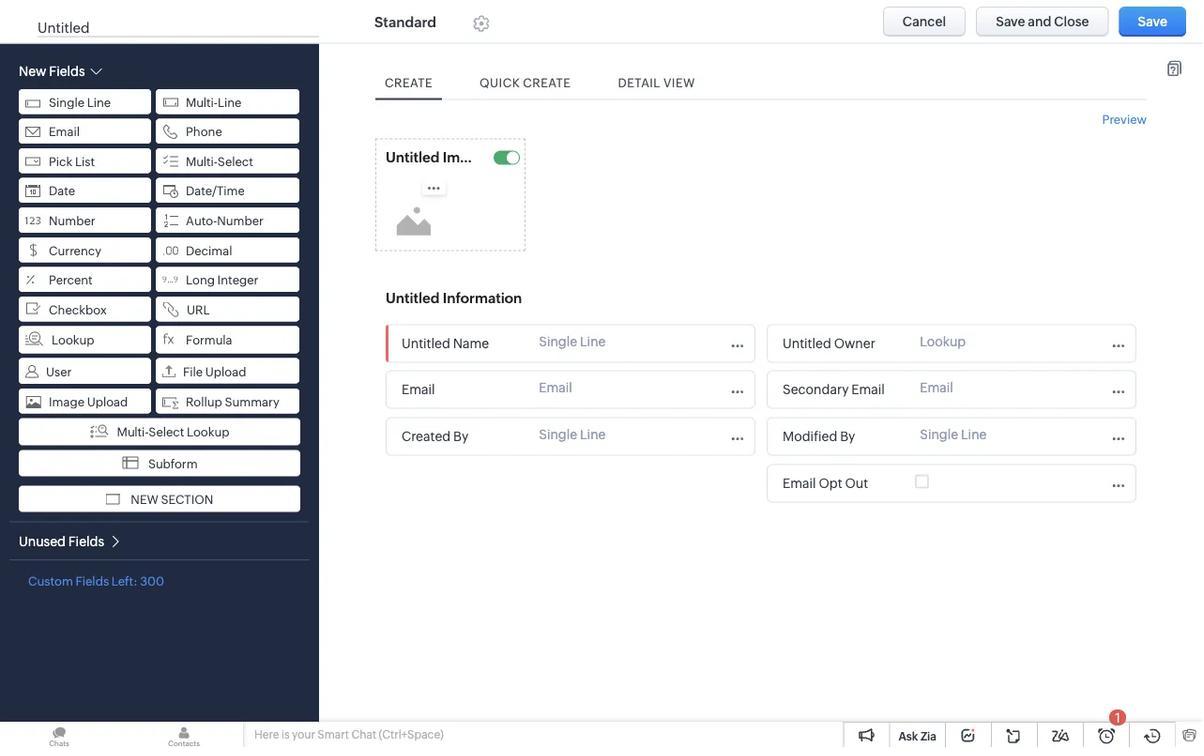 Task type: locate. For each thing, give the bounding box(es) containing it.
upload right image
[[87, 395, 128, 409]]

untitled
[[38, 20, 90, 36]]

multi- up phone
[[186, 95, 218, 109]]

create down standard
[[385, 76, 433, 90]]

select up date/time
[[218, 155, 253, 169]]

new
[[131, 492, 159, 507]]

unused
[[19, 534, 66, 549]]

create link
[[376, 66, 442, 99]]

detail view link
[[609, 66, 705, 99]]

number down date/time
[[217, 214, 264, 228]]

0 vertical spatial lookup
[[52, 333, 94, 348]]

line right the single
[[87, 95, 111, 109]]

1 horizontal spatial select
[[218, 155, 253, 169]]

number up currency at left
[[49, 214, 95, 228]]

None button
[[883, 7, 966, 37], [977, 7, 1109, 37], [1120, 7, 1187, 37], [883, 7, 966, 37], [977, 7, 1109, 37], [1120, 7, 1187, 37]]

integer
[[217, 273, 259, 287]]

2 number from the left
[[217, 214, 264, 228]]

zia
[[921, 730, 937, 743]]

list
[[75, 155, 95, 169]]

number
[[49, 214, 95, 228], [217, 214, 264, 228]]

create right quick
[[523, 76, 571, 90]]

0 vertical spatial multi-
[[186, 95, 218, 109]]

fields up custom fields left: 300
[[68, 534, 104, 549]]

0 horizontal spatial lookup
[[52, 333, 94, 348]]

1 vertical spatial multi-
[[186, 155, 218, 169]]

enter module name untitled
[[38, 6, 177, 36]]

pick
[[49, 155, 73, 169]]

fields left the left: at the bottom of the page
[[76, 574, 109, 589]]

1 horizontal spatial create
[[523, 76, 571, 90]]

line for multi-line
[[218, 95, 242, 109]]

select for multi-select lookup
[[149, 425, 184, 439]]

file upload
[[183, 365, 246, 379]]

checkbox
[[49, 303, 107, 317]]

new section
[[131, 492, 213, 507]]

0 horizontal spatial upload
[[87, 395, 128, 409]]

multi- up "subform"
[[117, 425, 149, 439]]

detail view
[[618, 76, 696, 90]]

upload up rollup summary
[[205, 365, 246, 379]]

fields inside unused fields link
[[68, 534, 104, 549]]

create
[[385, 76, 433, 90], [523, 76, 571, 90]]

fields
[[68, 534, 104, 549], [76, 574, 109, 589]]

0 horizontal spatial create
[[385, 76, 433, 90]]

select
[[218, 155, 253, 169], [149, 425, 184, 439]]

1 horizontal spatial upload
[[205, 365, 246, 379]]

1 horizontal spatial number
[[217, 214, 264, 228]]

multi-select
[[186, 155, 253, 169]]

None text field
[[381, 285, 569, 310], [396, 331, 525, 356], [777, 377, 906, 402], [777, 424, 906, 449], [777, 471, 899, 496], [381, 285, 569, 310], [396, 331, 525, 356], [777, 377, 906, 402], [777, 424, 906, 449], [777, 471, 899, 496]]

is
[[282, 729, 290, 741]]

1 horizontal spatial line
[[218, 95, 242, 109]]

formula
[[186, 333, 232, 348]]

2 vertical spatial multi-
[[117, 425, 149, 439]]

date
[[49, 184, 75, 198]]

quick create
[[480, 76, 571, 90]]

date/time
[[186, 184, 245, 198]]

detail
[[618, 76, 661, 90]]

lookup down rollup on the bottom of the page
[[187, 425, 230, 439]]

2 line from the left
[[218, 95, 242, 109]]

multi-
[[186, 95, 218, 109], [186, 155, 218, 169], [117, 425, 149, 439]]

0 horizontal spatial number
[[49, 214, 95, 228]]

line
[[87, 95, 111, 109], [218, 95, 242, 109]]

here is your smart chat (ctrl+space)
[[254, 729, 444, 741]]

section
[[161, 492, 213, 507]]

0 vertical spatial select
[[218, 155, 253, 169]]

1 vertical spatial select
[[149, 425, 184, 439]]

quick create link
[[470, 66, 581, 99]]

chats image
[[0, 722, 118, 748]]

0 horizontal spatial line
[[87, 95, 111, 109]]

line up phone
[[218, 95, 242, 109]]

upload
[[205, 365, 246, 379], [87, 395, 128, 409]]

1 vertical spatial upload
[[87, 395, 128, 409]]

None text field
[[381, 144, 475, 169], [777, 331, 906, 356], [396, 377, 525, 402], [396, 424, 525, 449], [381, 144, 475, 169], [777, 331, 906, 356], [396, 377, 525, 402], [396, 424, 525, 449]]

1 create from the left
[[385, 76, 433, 90]]

1 line from the left
[[87, 95, 111, 109]]

1 horizontal spatial lookup
[[187, 425, 230, 439]]

chat
[[352, 729, 377, 741]]

2 create from the left
[[523, 76, 571, 90]]

fields for custom
[[76, 574, 109, 589]]

0 vertical spatial fields
[[68, 534, 104, 549]]

line for single line
[[87, 95, 111, 109]]

select up "subform"
[[149, 425, 184, 439]]

view
[[664, 76, 696, 90]]

multi- for multi-line
[[186, 95, 218, 109]]

create inside 'link'
[[523, 76, 571, 90]]

contacts image
[[125, 722, 243, 748]]

0 vertical spatial upload
[[205, 365, 246, 379]]

rollup summary
[[186, 395, 280, 409]]

quick
[[480, 76, 520, 90]]

1 vertical spatial fields
[[76, 574, 109, 589]]

image
[[49, 395, 85, 409]]

lookup down checkbox
[[52, 333, 94, 348]]

1 number from the left
[[49, 214, 95, 228]]

multi- down phone
[[186, 155, 218, 169]]

percent
[[49, 273, 93, 287]]

lookup
[[52, 333, 94, 348], [187, 425, 230, 439]]

0 horizontal spatial select
[[149, 425, 184, 439]]



Task type: vqa. For each thing, say whether or not it's contained in the screenshot.
Lead Status THE 'LEAD'
no



Task type: describe. For each thing, give the bounding box(es) containing it.
enter
[[38, 6, 78, 21]]

300
[[140, 574, 164, 589]]

url
[[187, 303, 210, 317]]

single line
[[49, 95, 111, 109]]

image upload
[[49, 395, 128, 409]]

decimal
[[186, 244, 232, 258]]

upload for file upload
[[205, 365, 246, 379]]

file
[[183, 365, 203, 379]]

ask
[[899, 730, 919, 743]]

long integer
[[186, 273, 259, 287]]

fields for unused
[[68, 534, 104, 549]]

custom
[[28, 574, 73, 589]]

currency
[[49, 244, 101, 258]]

custom fields left: 300
[[28, 574, 164, 589]]

select for multi-select
[[218, 155, 253, 169]]

name
[[139, 6, 177, 21]]

multi-select lookup
[[117, 425, 230, 439]]

ask zia
[[899, 730, 937, 743]]

multi- for multi-select lookup
[[117, 425, 149, 439]]

multi- for multi-select
[[186, 155, 218, 169]]

smart
[[318, 729, 349, 741]]

auto-number
[[186, 214, 264, 228]]

pick list
[[49, 155, 95, 169]]

auto-
[[186, 214, 217, 228]]

unused fields link
[[19, 533, 122, 549]]

left:
[[111, 574, 138, 589]]

subform
[[148, 457, 198, 471]]

standard
[[375, 14, 437, 30]]

long
[[186, 273, 215, 287]]

here
[[254, 729, 279, 741]]

unused fields
[[19, 534, 104, 549]]

rollup
[[186, 395, 222, 409]]

single
[[49, 95, 85, 109]]

preview
[[1103, 112, 1147, 126]]

1 vertical spatial lookup
[[187, 425, 230, 439]]

module
[[81, 6, 137, 21]]

upload for image upload
[[87, 395, 128, 409]]

user
[[46, 365, 72, 379]]

your
[[292, 729, 315, 741]]

multi-line
[[186, 95, 242, 109]]

phone
[[186, 125, 222, 139]]

(ctrl+space)
[[379, 729, 444, 741]]

summary
[[225, 395, 280, 409]]

email
[[49, 125, 80, 139]]

1
[[1116, 710, 1121, 725]]



